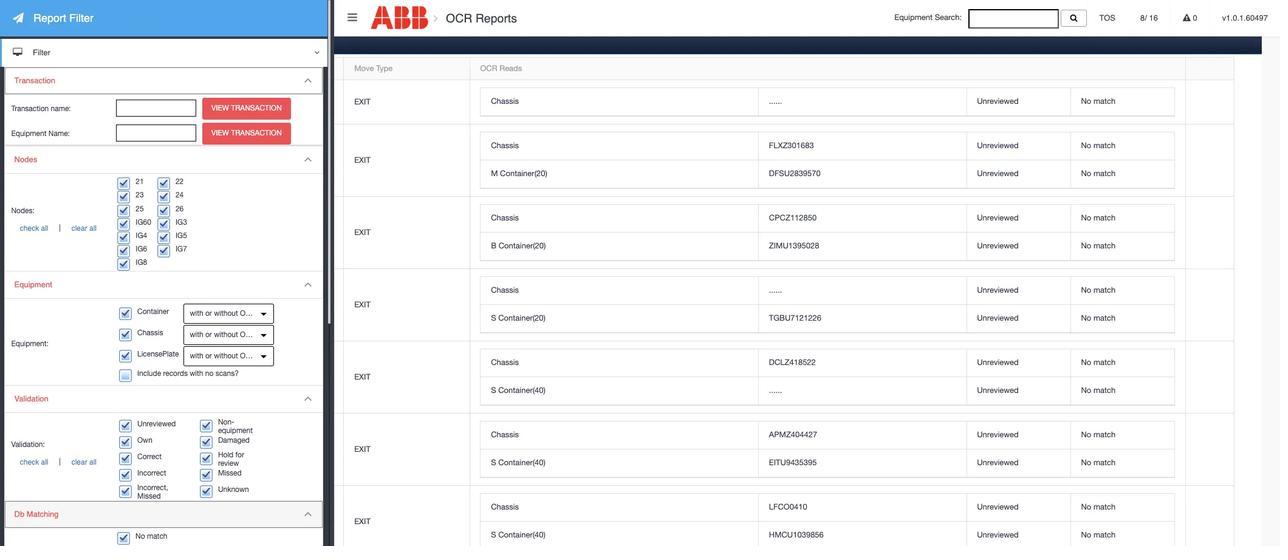 Task type: describe. For each thing, give the bounding box(es) containing it.
tab list containing transaction
[[41, 33, 1262, 546]]

equipment search:
[[895, 13, 969, 22]]

12:16:14
[[95, 379, 126, 388]]

clear for validation
[[72, 459, 87, 467]]

equipment name:
[[11, 129, 70, 138]]

8/ 16
[[1141, 13, 1158, 22]]

hmcu1039856 cell
[[759, 522, 967, 546]]

row group for ap20231016001428 2023-10-16 12:16:23
[[481, 277, 1175, 333]]

ap20231016001429
[[51, 222, 123, 231]]

cell containing ap20231016001429
[[41, 197, 263, 269]]

no for ninth unreviewed cell
[[1082, 386, 1092, 395]]

ocr inside "row"
[[480, 64, 498, 73]]

equipment inside menu item
[[14, 280, 52, 289]]

db matching menu item
[[5, 501, 323, 546]]

chassis cell for tgbu7121226
[[481, 277, 759, 305]]

chassis cell for eitu9435395
[[481, 422, 759, 450]]

unreviewed for flxz301683 cell
[[977, 141, 1019, 150]]

16 for ap20231016001429 2023-10-16 12:16:36
[[84, 234, 93, 243]]

chassis for zimu1395028
[[491, 214, 519, 223]]

with for chassis
[[190, 331, 203, 339]]

licenseplate
[[137, 350, 179, 359]]

s container(40) cell for hmcu1039856
[[481, 522, 759, 546]]

v1.0.1.60497
[[1223, 13, 1269, 22]]

16 for ap20231016001431 2023-10-16 12:17:06
[[84, 104, 93, 113]]

container(40) for hmcu1039856
[[499, 531, 546, 540]]

dclz418522
[[769, 358, 816, 367]]

match for zimu1395028 cell in the top right of the page unreviewed cell
[[1094, 242, 1116, 251]]

12:16:36
[[95, 234, 126, 243]]

clear all link for nodes
[[63, 224, 105, 233]]

ocr for container
[[240, 309, 256, 318]]

container
[[137, 307, 169, 316]]

2023- for 2023-10-16 12:15:44
[[51, 523, 72, 533]]

s container(40) for ......
[[491, 386, 546, 395]]

ap20231016001425 2023-10-16 12:15:47
[[51, 438, 126, 460]]

or for chassis
[[205, 331, 212, 339]]

no for 1st unreviewed cell from the top
[[1082, 97, 1092, 106]]

node
[[273, 64, 292, 73]]

check for nodes
[[20, 224, 39, 233]]

db matching
[[14, 510, 59, 519]]

search:
[[935, 13, 962, 22]]

exit for ap20231016001427 2023-10-16 12:16:14
[[354, 372, 371, 382]]

m container(20)
[[491, 169, 548, 178]]

ocr reports
[[443, 12, 517, 25]]

cpcz112850
[[769, 214, 817, 223]]

without for licenseplate
[[214, 352, 238, 361]]

...... for '......' cell associated with ninth unreviewed cell
[[769, 386, 783, 395]]

eitu9435395
[[769, 458, 817, 468]]

damaged
[[218, 437, 250, 445]]

tgbu7121226 cell
[[759, 305, 967, 333]]

16 for ap20231016001425 2023-10-16 12:15:47
[[84, 451, 93, 460]]

equipment menu item
[[5, 272, 323, 386]]

db
[[14, 510, 24, 519]]

s for eitu9435395
[[491, 458, 496, 468]]

name:
[[49, 129, 70, 138]]

chassis for tgbu7121226
[[491, 286, 519, 295]]

nodes menu item
[[5, 146, 323, 272]]

8/ 16 button
[[1129, 0, 1171, 36]]

records
[[163, 370, 188, 378]]

bars image
[[348, 12, 357, 23]]

warning image
[[1183, 14, 1191, 22]]

match for sixth unreviewed cell
[[1094, 286, 1116, 295]]

with or without ocr for licenseplate
[[190, 352, 256, 361]]

clear for nodes
[[72, 224, 87, 233]]

0 button
[[1171, 0, 1210, 36]]

non- equipment
[[218, 418, 253, 435]]

match for unreviewed cell associated with apmz404427 cell
[[1094, 431, 1116, 440]]

nodes
[[14, 155, 37, 164]]

...... for '......' cell corresponding to sixth unreviewed cell
[[769, 286, 783, 295]]

2023- for 2023-10-16 12:17:06
[[51, 104, 72, 113]]

reports
[[476, 12, 517, 25]]

match for unreviewed cell for hmcu1039856 cell
[[1094, 531, 1116, 540]]

none text field inside transaction menu item
[[116, 125, 196, 142]]

no for zimu1395028 cell in the top right of the page unreviewed cell
[[1082, 242, 1092, 251]]

unreviewed for the lfco0410 cell
[[977, 503, 1019, 512]]

unreviewed cell for dfsu2839570 cell
[[967, 161, 1071, 189]]

apmz404427 cell
[[759, 422, 967, 450]]

2023- for 2023-10-16 12:16:14
[[51, 379, 72, 388]]

unreviewed cell for flxz301683 cell
[[967, 133, 1071, 161]]

9 unreviewed cell from the top
[[967, 378, 1071, 406]]

cell containing ap20231016001431
[[41, 80, 263, 125]]

ig3
[[176, 218, 187, 227]]

hold for review
[[218, 451, 244, 468]]

view transaction button for name:
[[202, 123, 291, 145]]

0 horizontal spatial filter
[[33, 48, 50, 57]]

validation:
[[11, 441, 45, 449]]

s container(20)
[[491, 314, 546, 323]]

s container(40) cell for ......
[[481, 378, 759, 406]]

view for equipment name:
[[212, 129, 229, 137]]

no match for unreviewed cell associated with dclz418522 cell
[[1082, 358, 1116, 367]]

12:15:44
[[95, 523, 126, 533]]

transaction menu item
[[5, 67, 323, 145]]

unreviewed inside "validation" menu item
[[137, 420, 176, 429]]

26
[[176, 205, 184, 213]]

s for tgbu7121226
[[491, 314, 496, 323]]

check for validation
[[20, 459, 39, 467]]

chassis inside equipment menu item
[[137, 329, 163, 337]]

4 with from the top
[[190, 370, 203, 378]]

no for unreviewed cell associated with dclz418522 cell
[[1082, 358, 1092, 367]]

no match cell for unreviewed cell associated with dclz418522 cell
[[1071, 350, 1175, 378]]

23
[[136, 191, 144, 200]]

match for unreviewed cell related to 'eitu9435395' cell
[[1094, 458, 1116, 468]]

no for unreviewed cell related to tgbu7121226 cell
[[1082, 314, 1092, 323]]

nodes:
[[11, 206, 35, 215]]

validation
[[14, 394, 48, 404]]

no match cell for unreviewed cell associated with dfsu2839570 cell
[[1071, 161, 1175, 189]]

b
[[491, 242, 497, 251]]

equipment link
[[5, 272, 323, 299]]

cell containing ap20231016001425
[[41, 414, 263, 486]]

clear all link for validation
[[63, 459, 105, 467]]

unreviewed cell for hmcu1039856 cell
[[967, 522, 1071, 546]]

ap20231016001429 2023-10-16 12:16:36
[[51, 222, 126, 243]]

without for chassis
[[214, 331, 238, 339]]

22 cell
[[263, 80, 344, 125]]

clear all for nodes
[[72, 224, 97, 233]]

21
[[136, 178, 144, 186]]

no match for unreviewed cell related to tgbu7121226 cell
[[1082, 314, 1116, 323]]

| for validation
[[57, 458, 63, 466]]

equipment
[[218, 426, 253, 435]]

ocr for chassis
[[240, 331, 256, 339]]

exit cell for ap20231016001427 2023-10-16 12:16:14
[[344, 342, 470, 414]]

v1.0.1.60497 button
[[1211, 0, 1281, 36]]

nodes link
[[5, 146, 323, 174]]

| for nodes
[[57, 224, 63, 232]]

exit cell for ap20231016001428 2023-10-16 12:16:23
[[344, 269, 470, 342]]

dfsu2839570
[[769, 169, 821, 178]]

menu inside report filter navigation
[[4, 146, 323, 546]]

no match for unreviewed cell for the lfco0410 cell
[[1082, 503, 1116, 512]]

lfco0410
[[769, 503, 808, 512]]

none text field inside transaction menu item
[[116, 100, 196, 117]]

review
[[218, 459, 239, 468]]

with or without ocr for container
[[190, 309, 256, 318]]

incorrect, missed
[[137, 484, 168, 501]]

view transaction for equipment name:
[[212, 129, 282, 137]]

8/
[[1141, 13, 1147, 22]]

matching
[[27, 510, 59, 519]]

own
[[137, 437, 152, 445]]

chassis cell for dfsu2839570
[[481, 133, 759, 161]]

m
[[491, 169, 498, 178]]

row containing m container(20)
[[481, 161, 1175, 189]]

12:15:47
[[95, 451, 126, 460]]

container(20) for m container(20)
[[500, 169, 548, 178]]

unknown
[[218, 486, 249, 494]]

12:16:23
[[95, 307, 126, 316]]

25 inside cell
[[273, 300, 282, 309]]

filter link
[[0, 39, 328, 67]]

exit for ap20231016001429 2023-10-16 12:16:36
[[354, 228, 371, 237]]

move type
[[354, 64, 393, 73]]

ig5
[[176, 231, 187, 240]]

ig8
[[136, 258, 147, 267]]

chassis for ......
[[491, 358, 519, 367]]

hold
[[218, 451, 234, 459]]

unreviewed for dclz418522 cell
[[977, 358, 1019, 367]]

no for unreviewed cell corresponding to cpcz112850 cell
[[1082, 214, 1092, 223]]

b container(20)
[[491, 242, 546, 251]]



Task type: locate. For each thing, give the bounding box(es) containing it.
0 vertical spatial view transaction button
[[202, 98, 291, 120]]

2 clear all from the top
[[72, 459, 97, 467]]

no match cell for unreviewed cell related to tgbu7121226 cell
[[1071, 305, 1175, 333]]

2 10- from the top
[[72, 234, 84, 243]]

filter down report
[[33, 48, 50, 57]]

1 vertical spatial view transaction
[[212, 129, 282, 137]]

chassis for hmcu1039856
[[491, 503, 519, 512]]

check all link for validation
[[11, 459, 57, 467]]

0 vertical spatial ...... cell
[[759, 88, 967, 116]]

row containing b container(20)
[[481, 233, 1175, 261]]

no match inside 'db matching' menu item
[[136, 532, 167, 541]]

3 with or without ocr from the top
[[190, 352, 256, 361]]

unreviewed cell for the lfco0410 cell
[[967, 494, 1071, 522]]

move
[[354, 64, 374, 73]]

s container(40) cell
[[481, 378, 759, 406], [481, 450, 759, 478], [481, 522, 759, 546]]

no match for unreviewed cell for hmcu1039856 cell
[[1082, 531, 1116, 540]]

no
[[1082, 97, 1092, 106], [1082, 141, 1092, 150], [1082, 169, 1092, 178], [1082, 214, 1092, 223], [1082, 242, 1092, 251], [1082, 286, 1092, 295], [1082, 314, 1092, 323], [1082, 358, 1092, 367], [1082, 386, 1092, 395], [1082, 431, 1092, 440], [1082, 458, 1092, 468], [1082, 503, 1092, 512], [1082, 531, 1092, 540], [136, 532, 145, 541]]

4 exit cell from the top
[[344, 269, 470, 342]]

ap20231016001424 2023-10-16 12:15:44
[[51, 511, 126, 533]]

validation menu item
[[5, 386, 323, 501]]

unreviewed
[[977, 97, 1019, 106], [977, 141, 1019, 150], [977, 169, 1019, 178], [977, 214, 1019, 223], [977, 242, 1019, 251], [977, 286, 1019, 295], [977, 314, 1019, 323], [977, 358, 1019, 367], [977, 386, 1019, 395], [137, 420, 176, 429], [977, 431, 1019, 440], [977, 458, 1019, 468], [977, 503, 1019, 512], [977, 531, 1019, 540]]

2 vertical spatial container(40)
[[499, 531, 546, 540]]

...... down dclz418522
[[769, 386, 783, 395]]

container(40) for eitu9435395
[[499, 458, 546, 468]]

1 clear all link from the top
[[63, 224, 105, 233]]

24
[[176, 191, 184, 200]]

1 vertical spatial s container(40)
[[491, 458, 546, 468]]

2 s from the top
[[491, 386, 496, 395]]

view
[[212, 104, 229, 113], [212, 129, 229, 137]]

10- down ap20231016001425
[[72, 451, 84, 460]]

ap20231016001428
[[51, 294, 123, 303]]

equipment for search:
[[895, 13, 933, 22]]

2023- down ap20231016001425
[[51, 451, 72, 460]]

1 | from the top
[[57, 224, 63, 232]]

unreviewed for zimu1395028 cell in the top right of the page
[[977, 242, 1019, 251]]

3 ...... from the top
[[769, 386, 783, 395]]

10-
[[72, 104, 84, 113], [72, 234, 84, 243], [72, 307, 84, 316], [72, 379, 84, 388], [72, 451, 84, 460], [72, 523, 84, 533]]

reads
[[500, 64, 522, 73]]

| inside nodes menu item
[[57, 224, 63, 232]]

1 vertical spatial container(20)
[[499, 242, 546, 251]]

6 exit cell from the top
[[344, 414, 470, 486]]

eitu9435395 cell
[[759, 450, 967, 478]]

missed inside incorrect, missed
[[137, 492, 161, 501]]

7 exit cell from the top
[[344, 486, 470, 546]]

clear all inside nodes menu item
[[72, 224, 97, 233]]

row group for ap20231016001425 2023-10-16 12:15:47
[[481, 422, 1175, 478]]

1 vertical spatial check all
[[20, 459, 48, 467]]

no match cell for unreviewed cell for the lfco0410 cell
[[1071, 494, 1175, 522]]

match for flxz301683 cell unreviewed cell
[[1094, 141, 1116, 150]]

2 vertical spatial equipment
[[14, 280, 52, 289]]

no match cell for unreviewed cell related to 'eitu9435395' cell
[[1071, 450, 1175, 478]]

1 vertical spatial equipment
[[11, 129, 46, 138]]

no match cell
[[1071, 88, 1175, 116], [1071, 133, 1175, 161], [1071, 161, 1175, 189], [1071, 205, 1175, 233], [1071, 233, 1175, 261], [1071, 277, 1175, 305], [1071, 305, 1175, 333], [1071, 350, 1175, 378], [1071, 378, 1175, 406], [1071, 422, 1175, 450], [1071, 450, 1175, 478], [1071, 494, 1175, 522], [1071, 522, 1175, 546]]

include records with no scans?
[[137, 370, 239, 378]]

2023- inside ap20231016001424 2023-10-16 12:15:44
[[51, 523, 72, 533]]

0 vertical spatial with or without ocr
[[190, 309, 256, 318]]

missed
[[218, 469, 242, 478], [137, 492, 161, 501]]

row group for ap20231016001424 2023-10-16 12:15:44
[[481, 494, 1175, 546]]

match for unreviewed cell related to tgbu7121226 cell
[[1094, 314, 1116, 323]]

2023-
[[51, 104, 72, 113], [51, 234, 72, 243], [51, 307, 72, 316], [51, 379, 72, 388], [51, 451, 72, 460], [51, 523, 72, 533]]

1 vertical spatial ......
[[769, 286, 783, 295]]

match for unreviewed cell associated with dclz418522 cell
[[1094, 358, 1116, 367]]

type
[[376, 64, 393, 73]]

0 vertical spatial clear all
[[72, 224, 97, 233]]

1 no match cell from the top
[[1071, 88, 1175, 116]]

cell
[[41, 80, 263, 125], [1186, 80, 1235, 125], [41, 125, 263, 197], [263, 125, 344, 197], [1186, 125, 1235, 197], [41, 197, 263, 269], [263, 197, 344, 269], [1186, 197, 1235, 269], [41, 269, 263, 342], [1186, 269, 1235, 342], [41, 342, 263, 414], [263, 342, 344, 414], [1186, 342, 1235, 414], [41, 414, 263, 486], [263, 414, 344, 486], [1186, 414, 1235, 486], [41, 486, 263, 546], [263, 486, 344, 546], [1186, 486, 1235, 546]]

1 vertical spatial s container(40) cell
[[481, 450, 759, 478]]

unreviewed cell for dclz418522 cell
[[967, 350, 1071, 378]]

1 vertical spatial 22
[[176, 178, 184, 186]]

dfsu2839570 cell
[[759, 161, 967, 189]]

tos
[[1100, 13, 1116, 22]]

1 or from the top
[[205, 309, 212, 318]]

all left the ap20231016001429
[[41, 224, 48, 233]]

25 inside nodes menu item
[[136, 205, 144, 213]]

no match for sixth unreviewed cell
[[1082, 286, 1116, 295]]

no match for unreviewed cell corresponding to cpcz112850 cell
[[1082, 214, 1116, 223]]

2023- for 2023-10-16 12:16:23
[[51, 307, 72, 316]]

5 no match cell from the top
[[1071, 233, 1175, 261]]

1 horizontal spatial filter
[[69, 12, 94, 24]]

exit for ap20231016001424 2023-10-16 12:15:44
[[354, 517, 371, 526]]

1 vertical spatial without
[[214, 331, 238, 339]]

with or without ocr for chassis
[[190, 331, 256, 339]]

0 horizontal spatial 22
[[176, 178, 184, 186]]

3 s container(40) from the top
[[491, 531, 546, 540]]

s container(20) cell
[[481, 305, 759, 333]]

None text field
[[116, 100, 196, 117]]

cell containing ap20231016001427
[[41, 342, 263, 414]]

2023- inside ap20231016001431 2023-10-16 12:17:06
[[51, 104, 72, 113]]

check all down "nodes:"
[[20, 224, 48, 233]]

chassis cell
[[481, 88, 759, 116], [481, 133, 759, 161], [481, 205, 759, 233], [481, 277, 759, 305], [481, 350, 759, 378], [481, 422, 759, 450], [481, 494, 759, 522]]

0 vertical spatial 22
[[273, 97, 282, 106]]

...... up flxz301683
[[769, 97, 783, 106]]

clear
[[72, 224, 87, 233], [72, 459, 87, 467]]

1 s container(40) from the top
[[491, 386, 546, 395]]

clear all inside "validation" menu item
[[72, 459, 97, 467]]

7 unreviewed cell from the top
[[967, 305, 1071, 333]]

...... cell for 1st unreviewed cell from the top
[[759, 88, 967, 116]]

22
[[273, 97, 282, 106], [176, 178, 184, 186]]

0 horizontal spatial 25
[[136, 205, 144, 213]]

ocr reads
[[480, 64, 522, 73]]

cpcz112850 cell
[[759, 205, 967, 233]]

2 clear all link from the top
[[63, 459, 105, 467]]

10- inside the ap20231016001427 2023-10-16 12:16:14
[[72, 379, 84, 388]]

0 vertical spatial view
[[212, 104, 229, 113]]

0 vertical spatial filter
[[69, 12, 94, 24]]

ocr
[[446, 12, 472, 25], [480, 64, 498, 73], [240, 309, 256, 318], [240, 331, 256, 339], [240, 352, 256, 361]]

1 vertical spatial missed
[[137, 492, 161, 501]]

1 clear from the top
[[72, 224, 87, 233]]

search image
[[1071, 14, 1078, 22]]

|
[[57, 224, 63, 232], [57, 458, 63, 466]]

menu
[[4, 146, 323, 546]]

no inside 'db matching' menu item
[[136, 532, 145, 541]]

chassis
[[491, 97, 519, 106], [491, 141, 519, 150], [491, 214, 519, 223], [491, 286, 519, 295], [137, 329, 163, 337], [491, 358, 519, 367], [491, 431, 519, 440], [491, 503, 519, 512]]

1 s from the top
[[491, 314, 496, 323]]

1 vertical spatial container(40)
[[499, 458, 546, 468]]

2 chassis cell from the top
[[481, 133, 759, 161]]

equipment up ap20231016001428
[[14, 280, 52, 289]]

no match cell for flxz301683 cell unreviewed cell
[[1071, 133, 1175, 161]]

container(20) inside cell
[[499, 242, 546, 251]]

chassis cell inside "row"
[[481, 88, 759, 116]]

10- down the ap20231016001429
[[72, 234, 84, 243]]

zimu1395028 cell
[[759, 233, 967, 261]]

4 exit from the top
[[354, 300, 371, 309]]

4 s from the top
[[491, 531, 496, 540]]

no for unreviewed cell for hmcu1039856 cell
[[1082, 531, 1092, 540]]

8 no match cell from the top
[[1071, 350, 1175, 378]]

include
[[137, 370, 161, 378]]

incorrect
[[137, 469, 166, 478]]

check all inside "validation" menu item
[[20, 459, 48, 467]]

s container(40)
[[491, 386, 546, 395], [491, 458, 546, 468], [491, 531, 546, 540]]

16 inside the ap20231016001427 2023-10-16 12:16:14
[[84, 379, 93, 388]]

16 inside 'ap20231016001425 2023-10-16 12:15:47'
[[84, 451, 93, 460]]

2 vertical spatial ......
[[769, 386, 783, 395]]

0 vertical spatial s container(40) cell
[[481, 378, 759, 406]]

report filter
[[33, 12, 94, 24]]

missed down incorrect
[[137, 492, 161, 501]]

no match cell for unreviewed cell associated with apmz404427 cell
[[1071, 422, 1175, 450]]

3 ...... cell from the top
[[759, 378, 967, 406]]

report
[[33, 12, 66, 24]]

unreviewed for hmcu1039856 cell
[[977, 531, 1019, 540]]

match for unreviewed cell associated with dfsu2839570 cell
[[1094, 169, 1116, 178]]

without for container
[[214, 309, 238, 318]]

incorrect,
[[137, 484, 168, 492]]

1 vertical spatial check all link
[[11, 459, 57, 467]]

0 vertical spatial clear
[[72, 224, 87, 233]]

view transaction for transaction name:
[[212, 104, 282, 113]]

transaction up transaction name:
[[14, 76, 55, 85]]

check all inside nodes menu item
[[20, 224, 48, 233]]

name:
[[51, 105, 71, 113]]

equipment up nodes
[[11, 129, 46, 138]]

22 down node on the left top of page
[[273, 97, 282, 106]]

or
[[205, 309, 212, 318], [205, 331, 212, 339], [205, 352, 212, 361]]

check down "validation:"
[[20, 459, 39, 467]]

transaction down 22 cell
[[231, 129, 282, 137]]

16 inside ap20231016001429 2023-10-16 12:16:36
[[84, 234, 93, 243]]

1 10- from the top
[[72, 104, 84, 113]]

scans?
[[216, 370, 239, 378]]

1 container(40) from the top
[[499, 386, 546, 395]]

1 view from the top
[[212, 104, 229, 113]]

1 chassis cell from the top
[[481, 88, 759, 116]]

1 horizontal spatial missed
[[218, 469, 242, 478]]

4 chassis cell from the top
[[481, 277, 759, 305]]

1 ...... cell from the top
[[759, 88, 967, 116]]

1 vertical spatial check
[[20, 459, 39, 467]]

1 vertical spatial clear all
[[72, 459, 97, 467]]

1 view transaction button from the top
[[202, 98, 291, 120]]

chassis for eitu9435395
[[491, 431, 519, 440]]

10- inside ap20231016001428 2023-10-16 12:16:23
[[72, 307, 84, 316]]

all down ap20231016001425
[[89, 459, 97, 467]]

2023- down ap20231016001428
[[51, 307, 72, 316]]

clear all link
[[63, 224, 105, 233], [63, 459, 105, 467]]

1 with or without ocr from the top
[[190, 309, 256, 318]]

8 unreviewed cell from the top
[[967, 350, 1071, 378]]

10 unreviewed cell from the top
[[967, 422, 1071, 450]]

10- inside ap20231016001429 2023-10-16 12:16:36
[[72, 234, 84, 243]]

all up "12:16:36"
[[89, 224, 97, 233]]

2 with or without ocr from the top
[[190, 331, 256, 339]]

16 down ap20231016001427
[[84, 379, 93, 388]]

2 vertical spatial s container(40)
[[491, 531, 546, 540]]

clear all for validation
[[72, 459, 97, 467]]

transaction link
[[5, 67, 323, 95]]

ap20231016001425
[[51, 438, 123, 448]]

1 clear all from the top
[[72, 224, 97, 233]]

...... cell down zimu1395028 cell in the top right of the page
[[759, 277, 967, 305]]

s for ......
[[491, 386, 496, 395]]

0 vertical spatial check all
[[20, 224, 48, 233]]

1 horizontal spatial 25
[[273, 300, 282, 309]]

16 right 8/
[[1150, 13, 1158, 22]]

7 exit from the top
[[354, 517, 371, 526]]

2 view transaction from the top
[[212, 129, 282, 137]]

grid
[[41, 58, 1235, 546]]

tab
[[43, 33, 86, 54], [84, 33, 139, 53]]

2 exit cell from the top
[[344, 125, 470, 197]]

10- down ap20231016001431
[[72, 104, 84, 113]]

unreviewed cell for 'eitu9435395' cell
[[967, 450, 1071, 478]]

check down "nodes:"
[[20, 224, 39, 233]]

1 vertical spatial with or without ocr
[[190, 331, 256, 339]]

6 chassis cell from the top
[[481, 422, 759, 450]]

2 without from the top
[[214, 331, 238, 339]]

2 vertical spatial s container(40) cell
[[481, 522, 759, 546]]

10- inside ap20231016001431 2023-10-16 12:17:06
[[72, 104, 84, 113]]

all
[[41, 224, 48, 233], [89, 224, 97, 233], [41, 459, 48, 467], [89, 459, 97, 467]]

report filter navigation
[[0, 0, 328, 546]]

3 exit cell from the top
[[344, 197, 470, 269]]

exit cell for ap20231016001425 2023-10-16 12:15:47
[[344, 414, 470, 486]]

22 inside nodes menu item
[[176, 178, 184, 186]]

10- inside 'ap20231016001425 2023-10-16 12:15:47'
[[72, 451, 84, 460]]

...... inside "row"
[[769, 97, 783, 106]]

1 exit from the top
[[354, 97, 371, 106]]

1 check all from the top
[[20, 224, 48, 233]]

2 ...... cell from the top
[[759, 277, 967, 305]]

1 exit cell from the top
[[344, 80, 470, 125]]

...... up tgbu7121226
[[769, 286, 783, 295]]

container(20) for b container(20)
[[499, 242, 546, 251]]

with for container
[[190, 309, 203, 318]]

check all link down "nodes:"
[[11, 224, 57, 233]]

1 vertical spatial filter
[[33, 48, 50, 57]]

no for unreviewed cell associated with apmz404427 cell
[[1082, 431, 1092, 440]]

clear inside "validation" menu item
[[72, 459, 87, 467]]

no match for unreviewed cell associated with apmz404427 cell
[[1082, 431, 1116, 440]]

1 vertical spatial clear
[[72, 459, 87, 467]]

4 no match cell from the top
[[1071, 205, 1175, 233]]

ap20231016001431
[[51, 91, 123, 100]]

16 down the ap20231016001429
[[84, 234, 93, 243]]

0 vertical spatial missed
[[218, 469, 242, 478]]

check all link down "validation:"
[[11, 459, 57, 467]]

2 container(40) from the top
[[499, 458, 546, 468]]

2023- inside 'ap20231016001425 2023-10-16 12:15:47'
[[51, 451, 72, 460]]

grid inside tab list
[[41, 58, 1235, 546]]

2 no match cell from the top
[[1071, 133, 1175, 161]]

cell containing ap20231016001424
[[41, 486, 263, 546]]

3 no match cell from the top
[[1071, 161, 1175, 189]]

3 without from the top
[[214, 352, 238, 361]]

5 unreviewed cell from the top
[[967, 233, 1071, 261]]

10- inside ap20231016001424 2023-10-16 12:15:44
[[72, 523, 84, 533]]

1 check all link from the top
[[11, 224, 57, 233]]

equipment inside transaction menu item
[[11, 129, 46, 138]]

3 s from the top
[[491, 458, 496, 468]]

flxz301683 cell
[[759, 133, 967, 161]]

1 ...... from the top
[[769, 97, 783, 106]]

None field
[[969, 9, 1059, 28]]

22 up '24'
[[176, 178, 184, 186]]

transaction down node on the left top of page
[[231, 104, 282, 113]]

22 inside cell
[[273, 97, 282, 106]]

1 vertical spatial clear all link
[[63, 459, 105, 467]]

unreviewed cell
[[967, 88, 1071, 116], [967, 133, 1071, 161], [967, 161, 1071, 189], [967, 205, 1071, 233], [967, 233, 1071, 261], [967, 277, 1071, 305], [967, 305, 1071, 333], [967, 350, 1071, 378], [967, 378, 1071, 406], [967, 422, 1071, 450], [967, 450, 1071, 478], [967, 494, 1071, 522], [967, 522, 1071, 546]]

chassis cell for hmcu1039856
[[481, 494, 759, 522]]

...... cell up apmz404427 cell
[[759, 378, 967, 406]]

row group for ap20231016001427 2023-10-16 12:16:14
[[481, 350, 1175, 406]]

2023- up the name:
[[51, 104, 72, 113]]

2 tab from the left
[[84, 33, 139, 53]]

2 vertical spatial container(20)
[[499, 314, 546, 323]]

1 vertical spatial ...... cell
[[759, 277, 967, 305]]

clear all link down ap20231016001425
[[63, 459, 105, 467]]

chassis cell for ......
[[481, 350, 759, 378]]

equipment left search:
[[895, 13, 933, 22]]

2023- down matching
[[51, 523, 72, 533]]

row group containing ap20231016001431
[[41, 80, 1235, 546]]

s
[[491, 314, 496, 323], [491, 386, 496, 395], [491, 458, 496, 468], [491, 531, 496, 540]]

transaction up ap20231016001431
[[51, 64, 92, 73]]

0 vertical spatial |
[[57, 224, 63, 232]]

correct
[[137, 453, 162, 461]]

10- down ap20231016001428
[[72, 307, 84, 316]]

match for unreviewed cell corresponding to cpcz112850 cell
[[1094, 214, 1116, 223]]

ap20231016001431 2023-10-16 12:17:06
[[51, 91, 126, 113]]

1 horizontal spatial 22
[[273, 97, 282, 106]]

row group for ap20231016001429 2023-10-16 12:16:36
[[481, 205, 1175, 261]]

0 vertical spatial check all link
[[11, 224, 57, 233]]

validation link
[[5, 386, 323, 413]]

...... cell up flxz301683 cell
[[759, 88, 967, 116]]

0 vertical spatial ......
[[769, 97, 783, 106]]

filter right report
[[69, 12, 94, 24]]

0 vertical spatial s container(40)
[[491, 386, 546, 395]]

12 no match cell from the top
[[1071, 494, 1175, 522]]

11 no match cell from the top
[[1071, 450, 1175, 478]]

non-
[[218, 418, 234, 426]]

no
[[205, 370, 214, 378]]

1 vertical spatial 25
[[273, 300, 282, 309]]

3 or from the top
[[205, 352, 212, 361]]

4 unreviewed cell from the top
[[967, 205, 1071, 233]]

exit
[[354, 97, 371, 106], [354, 156, 371, 165], [354, 228, 371, 237], [354, 300, 371, 309], [354, 372, 371, 382], [354, 445, 371, 454], [354, 517, 371, 526]]

10- down ap20231016001427
[[72, 379, 84, 388]]

0 vertical spatial clear all link
[[63, 224, 105, 233]]

check all link inside "validation" menu item
[[11, 459, 57, 467]]

2 check from the top
[[20, 459, 39, 467]]

2 vertical spatial ...... cell
[[759, 378, 967, 406]]

row
[[41, 58, 1235, 80], [41, 80, 1235, 125], [481, 88, 1175, 116], [41, 125, 1235, 197], [481, 133, 1175, 161], [481, 161, 1175, 189], [41, 197, 1235, 269], [481, 205, 1175, 233], [481, 233, 1175, 261], [41, 269, 1235, 342], [481, 277, 1175, 305], [481, 305, 1175, 333], [41, 342, 1235, 414], [481, 350, 1175, 378], [481, 378, 1175, 406], [41, 414, 1235, 486], [481, 422, 1175, 450], [481, 450, 1175, 478], [41, 486, 1235, 546], [481, 494, 1175, 522], [481, 522, 1175, 546]]

check all link for nodes
[[11, 224, 57, 233]]

s container(40) for hmcu1039856
[[491, 531, 546, 540]]

1 vertical spatial view transaction button
[[202, 123, 291, 145]]

0 vertical spatial without
[[214, 309, 238, 318]]

10- for 12:16:14
[[72, 379, 84, 388]]

6 no match cell from the top
[[1071, 277, 1175, 305]]

2 with from the top
[[190, 331, 203, 339]]

s inside cell
[[491, 314, 496, 323]]

0 vertical spatial view transaction
[[212, 104, 282, 113]]

ap20231016001428 2023-10-16 12:16:23
[[51, 294, 126, 316]]

22 for 25
[[273, 97, 282, 106]]

exit for ap20231016001425 2023-10-16 12:15:47
[[354, 445, 371, 454]]

2023- down the ap20231016001429
[[51, 234, 72, 243]]

1 with from the top
[[190, 309, 203, 318]]

2 vertical spatial with or without ocr
[[190, 352, 256, 361]]

...... cell
[[759, 88, 967, 116], [759, 277, 967, 305], [759, 378, 967, 406]]

6 2023- from the top
[[51, 523, 72, 533]]

None text field
[[116, 125, 196, 142]]

16 down ap20231016001428
[[84, 307, 93, 316]]

2023- down ap20231016001427
[[51, 379, 72, 388]]

1 vertical spatial view
[[212, 129, 229, 137]]

1 unreviewed cell from the top
[[967, 88, 1071, 116]]

5 exit cell from the top
[[344, 342, 470, 414]]

row group
[[41, 80, 1235, 546], [481, 133, 1175, 189], [481, 205, 1175, 261], [481, 277, 1175, 333], [481, 350, 1175, 406], [481, 422, 1175, 478], [481, 494, 1175, 546]]

0 vertical spatial or
[[205, 309, 212, 318]]

0 vertical spatial 25
[[136, 205, 144, 213]]

ig7
[[176, 245, 187, 253]]

2 ...... from the top
[[769, 286, 783, 295]]

view transaction
[[212, 104, 282, 113], [212, 129, 282, 137]]

match for ninth unreviewed cell
[[1094, 386, 1116, 395]]

dclz418522 cell
[[759, 350, 967, 378]]

2023- inside the ap20231016001427 2023-10-16 12:16:14
[[51, 379, 72, 388]]

unreviewed for cpcz112850 cell
[[977, 214, 1019, 223]]

tgbu7121226
[[769, 314, 822, 323]]

exit cell for ap20231016001424 2023-10-16 12:15:44
[[344, 486, 470, 546]]

16 inside 8/ 16 dropdown button
[[1150, 13, 1158, 22]]

9 no match cell from the top
[[1071, 378, 1175, 406]]

0 vertical spatial check
[[20, 224, 39, 233]]

2 or from the top
[[205, 331, 212, 339]]

12:17:06
[[95, 104, 126, 113]]

2 | from the top
[[57, 458, 63, 466]]

16 inside ap20231016001424 2023-10-16 12:15:44
[[84, 523, 93, 533]]

check all for nodes
[[20, 224, 48, 233]]

unreviewed for 'eitu9435395' cell
[[977, 458, 1019, 468]]

s for hmcu1039856
[[491, 531, 496, 540]]

flxz301683
[[769, 141, 814, 150]]

transaction up equipment name:
[[11, 105, 49, 113]]

...... cell for ninth unreviewed cell
[[759, 378, 967, 406]]

check inside "validation" menu item
[[20, 459, 39, 467]]

no match
[[1082, 97, 1116, 106], [1082, 141, 1116, 150], [1082, 169, 1116, 178], [1082, 214, 1116, 223], [1082, 242, 1116, 251], [1082, 286, 1116, 295], [1082, 314, 1116, 323], [1082, 358, 1116, 367], [1082, 386, 1116, 395], [1082, 431, 1116, 440], [1082, 458, 1116, 468], [1082, 503, 1116, 512], [1082, 531, 1116, 540], [136, 532, 167, 541]]

exit cell
[[344, 80, 470, 125], [344, 125, 470, 197], [344, 197, 470, 269], [344, 269, 470, 342], [344, 342, 470, 414], [344, 414, 470, 486], [344, 486, 470, 546]]

12 unreviewed cell from the top
[[967, 494, 1071, 522]]

0
[[1191, 13, 1198, 22]]

11 unreviewed cell from the top
[[967, 450, 1071, 478]]

5 2023- from the top
[[51, 451, 72, 460]]

2 vertical spatial or
[[205, 352, 212, 361]]

10- down ap20231016001424
[[72, 523, 84, 533]]

clear all down ap20231016001425
[[72, 459, 97, 467]]

grid containing transaction
[[41, 58, 1235, 546]]

10- for 12:17:06
[[72, 104, 84, 113]]

16 down ap20231016001425
[[84, 451, 93, 460]]

ap20231016001427 2023-10-16 12:16:14
[[51, 366, 126, 388]]

zimu1395028
[[769, 242, 820, 251]]

0 horizontal spatial missed
[[137, 492, 161, 501]]

no for unreviewed cell related to 'eitu9435395' cell
[[1082, 458, 1092, 468]]

db matching link
[[5, 501, 323, 529]]

2 view transaction button from the top
[[202, 123, 291, 145]]

clear all link up "12:16:36"
[[63, 224, 105, 233]]

......
[[769, 97, 783, 106], [769, 286, 783, 295], [769, 386, 783, 395]]

2023- inside ap20231016001429 2023-10-16 12:16:36
[[51, 234, 72, 243]]

no match for flxz301683 cell unreviewed cell
[[1082, 141, 1116, 150]]

1 vertical spatial |
[[57, 458, 63, 466]]

5 exit from the top
[[354, 372, 371, 382]]

...... for 1st unreviewed cell from the top's '......' cell
[[769, 97, 783, 106]]

2 s container(40) from the top
[[491, 458, 546, 468]]

for
[[236, 451, 244, 459]]

1 view transaction from the top
[[212, 104, 282, 113]]

2 s container(40) cell from the top
[[481, 450, 759, 478]]

6 10- from the top
[[72, 523, 84, 533]]

chassis for dfsu2839570
[[491, 141, 519, 150]]

clear all
[[72, 224, 97, 233], [72, 459, 97, 467]]

13 no match cell from the top
[[1071, 522, 1175, 546]]

2 vertical spatial without
[[214, 352, 238, 361]]

ig4
[[136, 231, 147, 240]]

4 2023- from the top
[[51, 379, 72, 388]]

10- for 12:16:36
[[72, 234, 84, 243]]

missed down "review"
[[218, 469, 242, 478]]

7 no match cell from the top
[[1071, 305, 1175, 333]]

unreviewed cell for zimu1395028 cell in the top right of the page
[[967, 233, 1071, 261]]

16 down ap20231016001424
[[84, 523, 93, 533]]

0 vertical spatial equipment
[[895, 13, 933, 22]]

ap20231016001427
[[51, 366, 123, 375]]

check inside nodes menu item
[[20, 224, 39, 233]]

clear all up "12:16:36"
[[72, 224, 97, 233]]

2023- inside ap20231016001428 2023-10-16 12:16:23
[[51, 307, 72, 316]]

no match for 1st unreviewed cell from the top
[[1082, 97, 1116, 106]]

ap20231016001424
[[51, 511, 123, 520]]

match for 1st unreviewed cell from the top
[[1094, 97, 1116, 106]]

16
[[1150, 13, 1158, 22], [84, 104, 93, 113], [84, 234, 93, 243], [84, 307, 93, 316], [84, 379, 93, 388], [84, 451, 93, 460], [84, 523, 93, 533]]

report filter link
[[0, 0, 328, 36]]

row containing transaction
[[41, 58, 1235, 80]]

no for unreviewed cell associated with dfsu2839570 cell
[[1082, 169, 1092, 178]]

3 with from the top
[[190, 352, 203, 361]]

with or without ocr
[[190, 309, 256, 318], [190, 331, 256, 339], [190, 352, 256, 361]]

1 s container(40) cell from the top
[[481, 378, 759, 406]]

no match cell inside "row"
[[1071, 88, 1175, 116]]

3 unreviewed cell from the top
[[967, 161, 1071, 189]]

2 2023- from the top
[[51, 234, 72, 243]]

2 check all from the top
[[20, 459, 48, 467]]

0 vertical spatial container(20)
[[500, 169, 548, 178]]

1 vertical spatial or
[[205, 331, 212, 339]]

6 unreviewed cell from the top
[[967, 277, 1071, 305]]

1 2023- from the top
[[51, 104, 72, 113]]

3 chassis cell from the top
[[481, 205, 759, 233]]

unreviewed cell for cpcz112850 cell
[[967, 205, 1071, 233]]

transaction
[[51, 64, 92, 73], [14, 76, 55, 85], [231, 104, 282, 113], [11, 105, 49, 113], [231, 129, 282, 137]]

apmz404427
[[769, 431, 818, 440]]

m container(20) cell
[[481, 161, 759, 189]]

check all down "validation:"
[[20, 459, 48, 467]]

row containing s container(20)
[[481, 305, 1175, 333]]

unreviewed for '......' cell associated with ninth unreviewed cell
[[977, 386, 1019, 395]]

no for flxz301683 cell unreviewed cell
[[1082, 141, 1092, 150]]

25 cell
[[263, 269, 344, 342]]

match inside 'db matching' menu item
[[147, 532, 167, 541]]

4 10- from the top
[[72, 379, 84, 388]]

2 check all link from the top
[[11, 459, 57, 467]]

13 unreviewed cell from the top
[[967, 522, 1071, 546]]

3 s container(40) cell from the top
[[481, 522, 759, 546]]

ig6
[[136, 245, 147, 253]]

16 inside ap20231016001428 2023-10-16 12:16:23
[[84, 307, 93, 316]]

transaction name:
[[11, 105, 71, 113]]

2 unreviewed cell from the top
[[967, 133, 1071, 161]]

match for unreviewed cell for the lfco0410 cell
[[1094, 503, 1116, 512]]

without
[[214, 309, 238, 318], [214, 331, 238, 339], [214, 352, 238, 361]]

16 for ap20231016001427 2023-10-16 12:16:14
[[84, 379, 93, 388]]

lfco0410 cell
[[759, 494, 967, 522]]

tab list
[[41, 33, 1262, 546]]

0 vertical spatial container(40)
[[499, 386, 546, 395]]

tos button
[[1088, 0, 1128, 36]]

cell containing ap20231016001428
[[41, 269, 263, 342]]

hmcu1039856
[[769, 531, 824, 540]]

16 inside ap20231016001431 2023-10-16 12:17:06
[[84, 104, 93, 113]]

all down "validation:"
[[41, 459, 48, 467]]

menu containing nodes
[[4, 146, 323, 546]]

ig60
[[136, 218, 151, 227]]

2 exit from the top
[[354, 156, 371, 165]]

clear inside nodes menu item
[[72, 224, 87, 233]]

| inside "validation" menu item
[[57, 458, 63, 466]]

row containing ap20231016001431
[[41, 80, 1235, 125]]

b container(20) cell
[[481, 233, 759, 261]]

container(40) for ......
[[499, 386, 546, 395]]

1 tab from the left
[[43, 33, 86, 54]]

7 chassis cell from the top
[[481, 494, 759, 522]]

16 down ap20231016001431
[[84, 104, 93, 113]]

check all link inside nodes menu item
[[11, 224, 57, 233]]



Task type: vqa. For each thing, say whether or not it's contained in the screenshot.
SEARCH Image
yes



